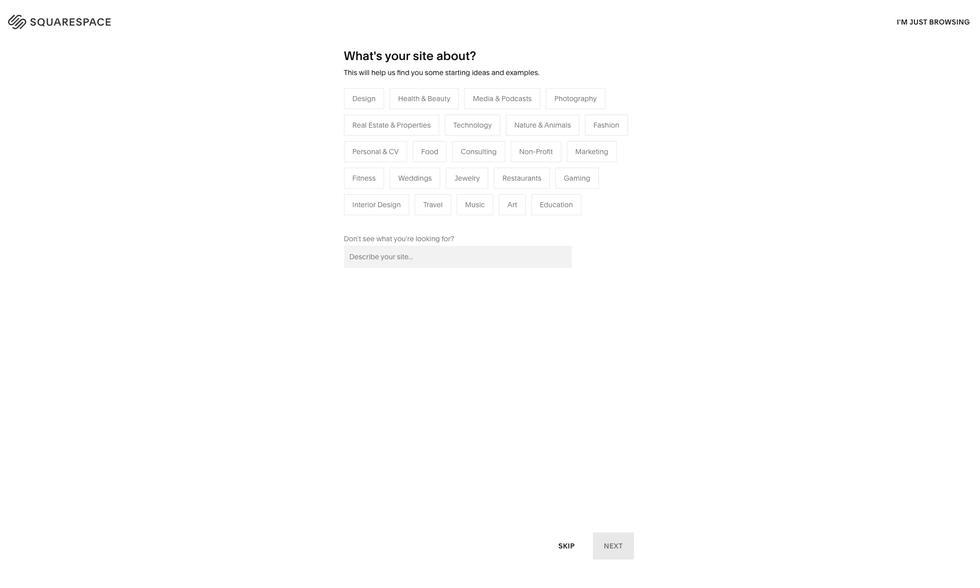 Task type: describe. For each thing, give the bounding box(es) containing it.
consulting
[[461, 147, 497, 156]]

home
[[477, 139, 497, 148]]

Gaming radio
[[555, 168, 599, 189]]

i'm
[[897, 17, 908, 26]]

1 vertical spatial weddings
[[371, 199, 405, 208]]

us
[[388, 68, 395, 77]]

Nature & Animals radio
[[506, 115, 579, 136]]

lusaka image
[[353, 342, 625, 573]]

& down the "home & decor"
[[501, 154, 506, 163]]

cv
[[389, 147, 399, 156]]

podcasts inside option
[[502, 94, 532, 103]]

skip
[[558, 542, 575, 551]]

Music radio
[[457, 194, 493, 215]]

log             in
[[932, 15, 958, 25]]

0 horizontal spatial animals
[[507, 154, 534, 163]]

0 vertical spatial travel
[[371, 139, 391, 148]]

design inside design radio
[[352, 94, 376, 103]]

restaurants inside restaurants radio
[[502, 174, 541, 183]]

animals inside option
[[544, 121, 571, 130]]

1 vertical spatial nature
[[477, 154, 499, 163]]

1 vertical spatial real estate & properties
[[371, 214, 450, 223]]

Photography radio
[[546, 88, 605, 109]]

real inside 'option'
[[352, 121, 367, 130]]

food
[[421, 147, 438, 156]]

media & podcasts link
[[371, 169, 440, 178]]

next button
[[593, 533, 634, 560]]

weddings inside radio
[[398, 174, 432, 183]]

community & non-profits link
[[266, 184, 359, 193]]

& inside nature & animals option
[[538, 121, 543, 130]]

about?
[[436, 49, 476, 63]]

fitness inside option
[[352, 174, 376, 183]]

& right home
[[499, 139, 504, 148]]

0 horizontal spatial media
[[371, 169, 392, 178]]

photography
[[554, 94, 597, 103]]

home & decor
[[477, 139, 525, 148]]

& inside media & podcasts option
[[495, 94, 500, 103]]

Weddings radio
[[390, 168, 440, 189]]

examples.
[[506, 68, 540, 77]]

community
[[266, 184, 304, 193]]

design inside interior design option
[[377, 200, 401, 209]]

real estate & properties inside 'option'
[[352, 121, 431, 130]]

1 vertical spatial podcasts
[[400, 169, 430, 178]]

Food radio
[[413, 141, 447, 162]]

find
[[397, 68, 409, 77]]

just
[[910, 17, 927, 26]]

0 vertical spatial restaurants
[[371, 154, 410, 163]]

technology
[[453, 121, 492, 130]]

skip button
[[547, 533, 586, 560]]

marketing
[[575, 147, 608, 156]]

starting
[[445, 68, 470, 77]]

interior
[[352, 200, 376, 209]]

don't see what you're looking for?
[[344, 234, 454, 243]]

squarespace logo link
[[20, 12, 208, 28]]

log             in link
[[932, 15, 958, 25]]

squarespace logo image
[[20, 12, 131, 28]]

what
[[376, 234, 392, 243]]

Don't see what you're looking for? field
[[344, 246, 572, 268]]

site
[[413, 49, 434, 63]]

decor
[[505, 139, 525, 148]]

beauty
[[428, 94, 450, 103]]

& right community
[[306, 184, 310, 193]]

your
[[385, 49, 410, 63]]

Fitness radio
[[344, 168, 384, 189]]

Health & Beauty radio
[[390, 88, 459, 109]]

1 horizontal spatial fitness
[[477, 169, 500, 178]]

personal
[[352, 147, 381, 156]]

travel link
[[371, 139, 401, 148]]

Media & Podcasts radio
[[464, 88, 540, 109]]



Task type: locate. For each thing, give the bounding box(es) containing it.
media inside option
[[473, 94, 494, 103]]

1 horizontal spatial media & podcasts
[[473, 94, 532, 103]]

1 horizontal spatial non-
[[519, 147, 536, 156]]

media & podcasts down 'and'
[[473, 94, 532, 103]]

will
[[359, 68, 370, 77]]

0 vertical spatial media
[[473, 94, 494, 103]]

media down ideas
[[473, 94, 494, 103]]

travel
[[371, 139, 391, 148], [423, 200, 443, 209]]

1 horizontal spatial podcasts
[[502, 94, 532, 103]]

looking
[[416, 234, 440, 243]]

properties
[[397, 121, 431, 130], [416, 214, 450, 223]]

browsing
[[929, 17, 970, 26]]

1 vertical spatial non-
[[312, 184, 329, 193]]

animals
[[544, 121, 571, 130], [507, 154, 534, 163]]

design down events link
[[377, 200, 401, 209]]

nature
[[514, 121, 537, 130], [477, 154, 499, 163]]

& left cv
[[383, 147, 387, 156]]

Marketing radio
[[567, 141, 617, 162]]

Real Estate & Properties radio
[[344, 115, 439, 136]]

& up you're
[[410, 214, 414, 223]]

fitness down consulting
[[477, 169, 500, 178]]

media up events
[[371, 169, 392, 178]]

you're
[[394, 234, 414, 243]]

non-
[[519, 147, 536, 156], [312, 184, 329, 193]]

real down design radio
[[352, 121, 367, 130]]

weddings down events link
[[371, 199, 405, 208]]

travel inside radio
[[423, 200, 443, 209]]

you
[[411, 68, 423, 77]]

real estate & properties up you're
[[371, 214, 450, 223]]

profit
[[536, 147, 553, 156]]

0 vertical spatial podcasts
[[502, 94, 532, 103]]

1 vertical spatial design
[[377, 200, 401, 209]]

Non-Profit radio
[[511, 141, 561, 162]]

non-profit
[[519, 147, 553, 156]]

Restaurants radio
[[494, 168, 550, 189]]

some
[[425, 68, 443, 77]]

fashion
[[593, 121, 619, 130]]

profits
[[329, 184, 349, 193]]

estate
[[368, 121, 389, 130], [388, 214, 408, 223]]

nature & animals up profit
[[514, 121, 571, 130]]

help
[[371, 68, 386, 77]]

0 vertical spatial real
[[352, 121, 367, 130]]

&
[[421, 94, 426, 103], [495, 94, 500, 103], [390, 121, 395, 130], [538, 121, 543, 130], [499, 139, 504, 148], [383, 147, 387, 156], [501, 154, 506, 163], [394, 169, 398, 178], [306, 184, 310, 193], [410, 214, 414, 223]]

ideas
[[472, 68, 490, 77]]

0 horizontal spatial restaurants
[[371, 154, 410, 163]]

what's
[[344, 49, 382, 63]]

Design radio
[[344, 88, 384, 109]]

0 vertical spatial properties
[[397, 121, 431, 130]]

podcasts
[[502, 94, 532, 103], [400, 169, 430, 178]]

& inside real estate & properties 'option'
[[390, 121, 395, 130]]

Personal & CV radio
[[344, 141, 407, 162]]

education
[[540, 200, 573, 209]]

animals down decor
[[507, 154, 534, 163]]

Travel radio
[[415, 194, 451, 215]]

1 horizontal spatial real
[[371, 214, 386, 223]]

gaming
[[564, 174, 590, 183]]

what's your site about? this will help us find you some starting ideas and examples.
[[344, 49, 540, 77]]

estate inside 'option'
[[368, 121, 389, 130]]

real estate & properties link
[[371, 214, 460, 223]]

1 horizontal spatial media
[[473, 94, 494, 103]]

0 vertical spatial media & podcasts
[[473, 94, 532, 103]]

1 vertical spatial properties
[[416, 214, 450, 223]]

Jewelry radio
[[446, 168, 488, 189]]

podcasts down the "examples."
[[502, 94, 532, 103]]

animals up profit
[[544, 121, 571, 130]]

media & podcasts inside option
[[473, 94, 532, 103]]

nature & animals down home & decor link
[[477, 154, 534, 163]]

Consulting radio
[[452, 141, 505, 162]]

0 horizontal spatial nature
[[477, 154, 499, 163]]

1 vertical spatial real
[[371, 214, 386, 223]]

1 horizontal spatial nature
[[514, 121, 537, 130]]

Technology radio
[[445, 115, 500, 136]]

properties down health in the left of the page
[[397, 121, 431, 130]]

properties up looking
[[416, 214, 450, 223]]

events link
[[371, 184, 403, 193]]

and
[[491, 68, 504, 77]]

home & decor link
[[477, 139, 536, 148]]

0 horizontal spatial fitness
[[352, 174, 376, 183]]

& up profit
[[538, 121, 543, 130]]

nature inside option
[[514, 121, 537, 130]]

community & non-profits
[[266, 184, 349, 193]]

& inside health & beauty option
[[421, 94, 426, 103]]

non- inside option
[[519, 147, 536, 156]]

restaurants
[[371, 154, 410, 163], [502, 174, 541, 183]]

real estate & properties up the travel link
[[352, 121, 431, 130]]

podcasts down restaurants link
[[400, 169, 430, 178]]

real estate & properties
[[352, 121, 431, 130], [371, 214, 450, 223]]

next
[[604, 542, 623, 551]]

Fashion radio
[[585, 115, 628, 136]]

1 vertical spatial nature & animals
[[477, 154, 534, 163]]

restaurants link
[[371, 154, 420, 163]]

0 horizontal spatial design
[[352, 94, 376, 103]]

real
[[352, 121, 367, 130], [371, 214, 386, 223]]

don't
[[344, 234, 361, 243]]

interior design
[[352, 200, 401, 209]]

restaurants down nature & animals link
[[502, 174, 541, 183]]

1 horizontal spatial animals
[[544, 121, 571, 130]]

nature up decor
[[514, 121, 537, 130]]

1 vertical spatial restaurants
[[502, 174, 541, 183]]

0 horizontal spatial travel
[[371, 139, 391, 148]]

1 vertical spatial estate
[[388, 214, 408, 223]]

i'm just browsing
[[897, 17, 970, 26]]

0 vertical spatial real estate & properties
[[352, 121, 431, 130]]

1 horizontal spatial restaurants
[[502, 174, 541, 183]]

weddings link
[[371, 199, 415, 208]]

& down 'and'
[[495, 94, 500, 103]]

0 horizontal spatial media & podcasts
[[371, 169, 430, 178]]

health
[[398, 94, 420, 103]]

weddings
[[398, 174, 432, 183], [371, 199, 405, 208]]

nature & animals inside option
[[514, 121, 571, 130]]

media & podcasts down restaurants link
[[371, 169, 430, 178]]

media
[[473, 94, 494, 103], [371, 169, 392, 178]]

fitness link
[[477, 169, 511, 178]]

1 horizontal spatial travel
[[423, 200, 443, 209]]

in
[[950, 15, 958, 25]]

fitness up events
[[352, 174, 376, 183]]

estate down weddings link
[[388, 214, 408, 223]]

0 vertical spatial non-
[[519, 147, 536, 156]]

Art radio
[[499, 194, 526, 215]]

nature & animals
[[514, 121, 571, 130], [477, 154, 534, 163]]

health & beauty
[[398, 94, 450, 103]]

nature down home
[[477, 154, 499, 163]]

0 horizontal spatial real
[[352, 121, 367, 130]]

0 vertical spatial design
[[352, 94, 376, 103]]

see
[[363, 234, 375, 243]]

this
[[344, 68, 357, 77]]

log
[[932, 15, 948, 25]]

design down will
[[352, 94, 376, 103]]

weddings down restaurants link
[[398, 174, 432, 183]]

& up the travel link
[[390, 121, 395, 130]]

0 vertical spatial estate
[[368, 121, 389, 130]]

& inside personal & cv radio
[[383, 147, 387, 156]]

jewelry
[[454, 174, 480, 183]]

& down restaurants link
[[394, 169, 398, 178]]

i'm just browsing link
[[897, 8, 970, 36]]

0 horizontal spatial non-
[[312, 184, 329, 193]]

for?
[[442, 234, 454, 243]]

0 horizontal spatial podcasts
[[400, 169, 430, 178]]

lusaka element
[[353, 342, 625, 573]]

0 vertical spatial nature & animals
[[514, 121, 571, 130]]

Interior Design radio
[[344, 194, 409, 215]]

& right health in the left of the page
[[421, 94, 426, 103]]

1 vertical spatial media
[[371, 169, 392, 178]]

1 vertical spatial media & podcasts
[[371, 169, 430, 178]]

properties inside 'option'
[[397, 121, 431, 130]]

nature & animals link
[[477, 154, 544, 163]]

1 vertical spatial travel
[[423, 200, 443, 209]]

events
[[371, 184, 393, 193]]

1 vertical spatial animals
[[507, 154, 534, 163]]

personal & cv
[[352, 147, 399, 156]]

art
[[507, 200, 517, 209]]

restaurants down the travel link
[[371, 154, 410, 163]]

design
[[352, 94, 376, 103], [377, 200, 401, 209]]

estate up the travel link
[[368, 121, 389, 130]]

0 vertical spatial animals
[[544, 121, 571, 130]]

real down interior design at the top of the page
[[371, 214, 386, 223]]

fitness
[[477, 169, 500, 178], [352, 174, 376, 183]]

1 horizontal spatial design
[[377, 200, 401, 209]]

music
[[465, 200, 485, 209]]

0 vertical spatial weddings
[[398, 174, 432, 183]]

0 vertical spatial nature
[[514, 121, 537, 130]]

media & podcasts
[[473, 94, 532, 103], [371, 169, 430, 178]]

Education radio
[[531, 194, 581, 215]]



Task type: vqa. For each thing, say whether or not it's contained in the screenshot.
Non-Profit option
yes



